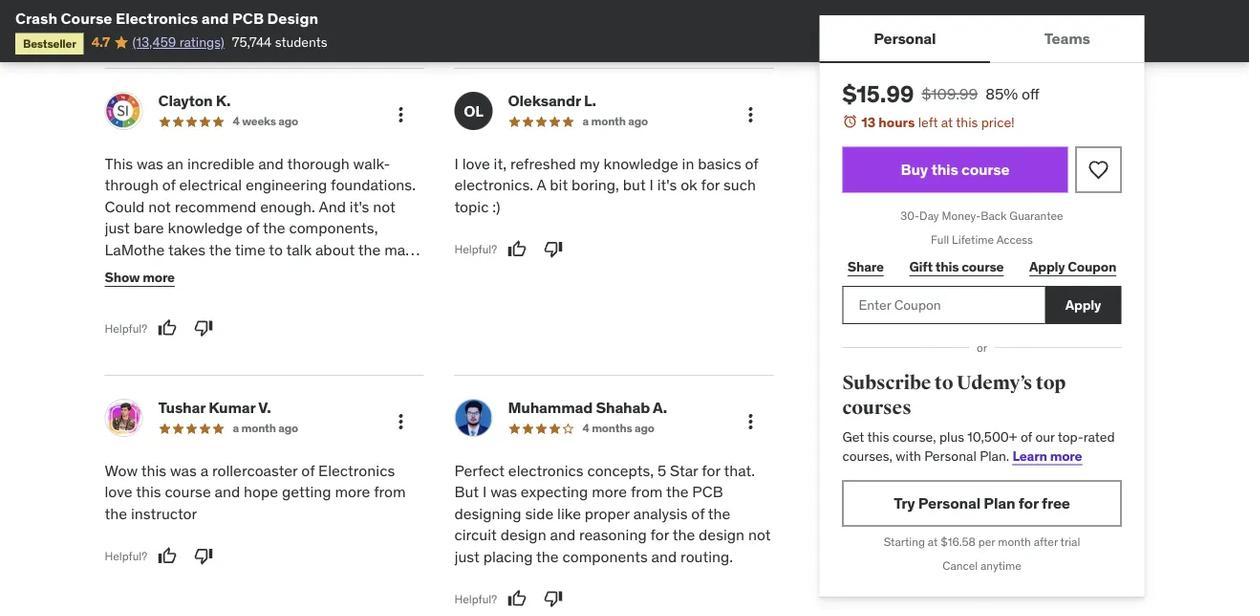 Task type: vqa. For each thing, say whether or not it's contained in the screenshot.
skill
no



Task type: locate. For each thing, give the bounding box(es) containing it.
plan.
[[980, 447, 1010, 464]]

a month ago down l.
[[583, 114, 648, 129]]

try personal plan for free link
[[843, 480, 1122, 526]]

2 horizontal spatial month
[[998, 534, 1032, 549]]

0 vertical spatial apply
[[1030, 258, 1066, 275]]

top-
[[1058, 428, 1084, 445]]

hope
[[244, 482, 278, 502]]

such
[[724, 175, 756, 195], [278, 325, 310, 345]]

knowledge down recommend
[[168, 218, 243, 238]]

helpful? for perfect electronics concepts, 5 star for that. but i was expecting more from the pcb designing side like proper analysis of the circuit design and reasoning for the design not just placing the components and routing.
[[455, 591, 497, 606]]

0 horizontal spatial knowledge
[[168, 218, 243, 238]]

of down an
[[162, 175, 176, 195]]

could
[[105, 196, 145, 216]]

for right 'ok'
[[701, 175, 720, 195]]

subscribe
[[843, 371, 932, 395]]

gift
[[910, 258, 933, 275]]

was
[[137, 154, 163, 173], [170, 461, 197, 480], [491, 482, 517, 502]]

personal
[[874, 28, 936, 48], [925, 447, 977, 464], [919, 493, 981, 513]]

1 horizontal spatial was
[[170, 461, 197, 480]]

just
[[105, 218, 130, 238], [455, 546, 480, 566]]

enough.
[[260, 196, 315, 216]]

electronics inside wow this was a rollercoaster of electronics love this course and hope getting more from the instructor
[[318, 461, 395, 480]]

students
[[275, 33, 328, 51]]

at inside starting at $16.58 per month after trial cancel anytime
[[928, 534, 938, 549]]

recommend
[[175, 196, 257, 216]]

have
[[259, 304, 291, 323], [151, 325, 183, 345]]

just down "could"
[[105, 218, 130, 238]]

1 vertical spatial it's
[[350, 196, 369, 216]]

for down analysis
[[651, 525, 669, 544]]

1 vertical spatial pcb
[[693, 482, 723, 502]]

0 vertical spatial with
[[308, 261, 337, 280]]

more inside perfect electronics concepts, 5 star for that. but i was expecting more from the pcb designing side like proper analysis of the circuit design and reasoning for the design not just placing the components and routing.
[[592, 482, 627, 502]]

such inside this was an incredible and thorough walk- through of electrical engineering foundations. could not recommend enough. and it's not just bare knowledge of the components, lamothe takes the time to talk about the many different levels of importance with each component and how they relate to others. i'm incredibly fortunate to have found this class and to have learned from such a high-caliber instructor.
[[278, 325, 310, 345]]

get
[[843, 428, 865, 445]]

month for l.
[[591, 114, 626, 129]]

a down kumar
[[233, 421, 239, 436]]

ago for clayton k.
[[278, 114, 298, 129]]

the
[[263, 218, 285, 238], [209, 239, 232, 259], [358, 239, 381, 259], [666, 482, 689, 502], [105, 503, 127, 523], [708, 503, 731, 523], [673, 525, 695, 544], [536, 546, 559, 566]]

alarm image
[[843, 114, 858, 129]]

it's left 'ok'
[[658, 175, 677, 195]]

of up time
[[246, 218, 260, 238]]

1 horizontal spatial it's
[[658, 175, 677, 195]]

Enter Coupon text field
[[843, 286, 1046, 324]]

kumar
[[209, 398, 255, 418]]

left
[[919, 113, 938, 131]]

i'm
[[392, 282, 412, 302]]

this up instructor
[[136, 482, 161, 502]]

of right basics on the top right of page
[[745, 154, 759, 173]]

1 horizontal spatial pcb
[[693, 482, 723, 502]]

from up analysis
[[631, 482, 663, 502]]

1 vertical spatial with
[[896, 447, 922, 464]]

and
[[202, 8, 229, 28], [258, 154, 284, 173], [186, 282, 212, 302], [105, 325, 130, 345], [215, 482, 240, 502], [550, 525, 576, 544], [652, 546, 677, 566]]

rated
[[1084, 428, 1115, 445]]

0 horizontal spatial it's
[[350, 196, 369, 216]]

to
[[269, 239, 283, 259], [323, 282, 337, 302], [241, 304, 255, 323], [134, 325, 148, 345], [935, 371, 954, 395]]

crash course electronics and pcb design
[[15, 8, 318, 28]]

money-
[[942, 209, 981, 223]]

buy
[[901, 160, 928, 179]]

l.
[[584, 91, 596, 111]]

1 horizontal spatial month
[[591, 114, 626, 129]]

ago up but
[[628, 114, 648, 129]]

2 vertical spatial i
[[483, 482, 487, 502]]

0 horizontal spatial design
[[501, 525, 547, 544]]

4 left weeks
[[233, 114, 240, 129]]

1 vertical spatial at
[[928, 534, 938, 549]]

buy this course button
[[843, 147, 1068, 193]]

was up the designing
[[491, 482, 517, 502]]

0 vertical spatial month
[[591, 114, 626, 129]]

ago right weeks
[[278, 114, 298, 129]]

0 horizontal spatial love
[[105, 482, 132, 502]]

i right but
[[650, 175, 654, 195]]

85%
[[986, 84, 1018, 103]]

helpful? for i love it, refreshed my knowledge in basics of electronics. a bit boring, but i it's ok for such topic :)
[[455, 241, 497, 256]]

0 horizontal spatial a month ago
[[233, 421, 298, 436]]

and up ratings)
[[202, 8, 229, 28]]

0 vertical spatial such
[[724, 175, 756, 195]]

1 horizontal spatial 4.7
[[131, 17, 164, 45]]

4.7 down course
[[92, 33, 110, 51]]

4.7 for 4.7
[[92, 33, 110, 51]]

electronics up getting
[[318, 461, 395, 480]]

1 horizontal spatial such
[[724, 175, 756, 195]]

0 vertical spatial at
[[942, 113, 953, 131]]

0 vertical spatial was
[[137, 154, 163, 173]]

1 vertical spatial love
[[105, 482, 132, 502]]

perfect electronics concepts, 5 star for that. but i was expecting more from the pcb designing side like proper analysis of the circuit design and reasoning for the design not just placing the components and routing.
[[455, 461, 771, 566]]

try personal plan for free
[[894, 493, 1071, 513]]

was left an
[[137, 154, 163, 173]]

1 horizontal spatial electronics
[[318, 461, 395, 480]]

1 horizontal spatial knowledge
[[604, 154, 679, 173]]

4.7 course rating
[[131, 17, 311, 45]]

0 vertical spatial have
[[259, 304, 291, 323]]

i love it, refreshed my knowledge in basics of electronics. a bit boring, but i it's ok for such topic :)
[[455, 154, 759, 216]]

13k
[[334, 17, 373, 45]]

1 vertical spatial personal
[[925, 447, 977, 464]]

oleksandr
[[508, 91, 581, 111]]

design
[[501, 525, 547, 544], [699, 525, 745, 544]]

personal down plus
[[925, 447, 977, 464]]

components,
[[289, 218, 378, 238]]

month for kumar
[[241, 421, 276, 436]]

1 horizontal spatial from
[[374, 482, 406, 502]]

proper
[[585, 503, 630, 523]]

apply down access
[[1030, 258, 1066, 275]]

0 vertical spatial a month ago
[[583, 114, 648, 129]]

2 horizontal spatial from
[[631, 482, 663, 502]]

1 vertical spatial have
[[151, 325, 183, 345]]

muhammad
[[508, 398, 593, 418]]

course inside wow this was a rollercoaster of electronics love this course and hope getting more from the instructor
[[165, 482, 211, 502]]

month down l.
[[591, 114, 626, 129]]

0 vertical spatial personal
[[874, 28, 936, 48]]

this right buy
[[932, 160, 959, 179]]

mark review by muhammad shahab a. as unhelpful image
[[544, 589, 563, 608]]

1 vertical spatial 4
[[583, 421, 590, 436]]

1 vertical spatial apply
[[1066, 296, 1102, 313]]

not down that.
[[749, 525, 771, 544]]

months
[[592, 421, 633, 436]]

a inside this was an incredible and thorough walk- through of electrical engineering foundations. could not recommend enough. and it's not just bare knowledge of the components, lamothe takes the time to talk about the many different levels of importance with each component and how they relate to others. i'm incredibly fortunate to have found this class and to have learned from such a high-caliber instructor.
[[314, 325, 322, 345]]

a down found on the left of page
[[314, 325, 322, 345]]

helpful? left mark review by muhammad shahab a. as helpful icon
[[455, 591, 497, 606]]

1 vertical spatial electronics
[[318, 461, 395, 480]]

additional actions for review by tushar kumar v. image
[[390, 410, 413, 433]]

not down foundations.
[[373, 196, 396, 216]]

this inside this was an incredible and thorough walk- through of electrical engineering foundations. could not recommend enough. and it's not just bare knowledge of the components, lamothe takes the time to talk about the many different levels of importance with each component and how they relate to others. i'm incredibly fortunate to have found this class and to have learned from such a high-caliber instructor.
[[338, 304, 363, 323]]

coupon
[[1068, 258, 1117, 275]]

found
[[295, 304, 335, 323]]

2 vertical spatial month
[[998, 534, 1032, 549]]

subscribe to udemy's top courses
[[843, 371, 1066, 419]]

0 horizontal spatial pcb
[[232, 8, 264, 28]]

of up getting
[[301, 461, 315, 480]]

of up how
[[209, 261, 222, 280]]

udemy's
[[957, 371, 1033, 395]]

0 vertical spatial love
[[462, 154, 490, 173]]

have up instructor.
[[151, 325, 183, 345]]

a month ago for oleksandr l.
[[583, 114, 648, 129]]

electronics up (13,459
[[116, 8, 198, 28]]

helpful? left the mark review by oleksandr l. as helpful icon
[[455, 241, 497, 256]]

oleksandr l.
[[508, 91, 596, 111]]

0 horizontal spatial with
[[308, 261, 337, 280]]

others.
[[341, 282, 388, 302]]

just inside this was an incredible and thorough walk- through of electrical engineering foundations. could not recommend enough. and it's not just bare knowledge of the components, lamothe takes the time to talk about the many different levels of importance with each component and how they relate to others. i'm incredibly fortunate to have found this class and to have learned from such a high-caliber instructor.
[[105, 218, 130, 238]]

1 vertical spatial knowledge
[[168, 218, 243, 238]]

per
[[979, 534, 996, 549]]

0 vertical spatial i
[[455, 154, 459, 173]]

routing.
[[681, 546, 734, 566]]

30-
[[901, 209, 920, 223]]

2 horizontal spatial i
[[650, 175, 654, 195]]

with down about on the top left of page
[[308, 261, 337, 280]]

it's inside "i love it, refreshed my knowledge in basics of electronics. a bit boring, but i it's ok for such topic :)"
[[658, 175, 677, 195]]

0 vertical spatial just
[[105, 218, 130, 238]]

lamothe
[[105, 239, 165, 259]]

for left free
[[1019, 493, 1039, 513]]

off
[[1022, 84, 1040, 103]]

0 horizontal spatial not
[[148, 196, 171, 216]]

2 vertical spatial was
[[491, 482, 517, 502]]

of
[[745, 154, 759, 173], [162, 175, 176, 195], [246, 218, 260, 238], [209, 261, 222, 280], [1021, 428, 1033, 445], [301, 461, 315, 480], [692, 503, 705, 523]]

lifetime
[[952, 232, 994, 247]]

0 horizontal spatial at
[[928, 534, 938, 549]]

at right left
[[942, 113, 953, 131]]

relate
[[281, 282, 320, 302]]

from
[[242, 325, 274, 345], [374, 482, 406, 502], [631, 482, 663, 502]]

helpful? left mark review by tushar kumar v. as helpful icon
[[105, 548, 147, 563]]

with down course,
[[896, 447, 922, 464]]

tab list
[[820, 15, 1145, 63]]

design
[[267, 8, 318, 28]]

13
[[862, 113, 876, 131]]

top
[[1036, 371, 1066, 395]]

just down circuit
[[455, 546, 480, 566]]

a month ago down v.
[[233, 421, 298, 436]]

of right analysis
[[692, 503, 705, 523]]

of left our at the bottom of the page
[[1021, 428, 1033, 445]]

from inside perfect electronics concepts, 5 star for that. but i was expecting more from the pcb designing side like proper analysis of the circuit design and reasoning for the design not just placing the components and routing.
[[631, 482, 663, 502]]

i up electronics.
[[455, 154, 459, 173]]

1 vertical spatial such
[[278, 325, 310, 345]]

and left hope
[[215, 482, 240, 502]]

additional actions for review by clayton k. image
[[390, 103, 413, 126]]

have down 'they'
[[259, 304, 291, 323]]

such down basics on the top right of page
[[724, 175, 756, 195]]

knowledge up but
[[604, 154, 679, 173]]

0 horizontal spatial 4
[[233, 114, 240, 129]]

love down wow
[[105, 482, 132, 502]]

1 horizontal spatial i
[[483, 482, 487, 502]]

engineering
[[246, 175, 327, 195]]

more inside wow this was a rollercoaster of electronics love this course and hope getting more from the instructor
[[335, 482, 370, 502]]

4.7 right medium icon
[[131, 17, 164, 45]]

(13,459
[[132, 33, 176, 51]]

i right but at the bottom left
[[483, 482, 487, 502]]

from down the additional actions for review by tushar kumar v. image
[[374, 482, 406, 502]]

0 vertical spatial it's
[[658, 175, 677, 195]]

to left the udemy's
[[935, 371, 954, 395]]

1 horizontal spatial 4
[[583, 421, 590, 436]]

not up bare
[[148, 196, 171, 216]]

this up "high-"
[[338, 304, 363, 323]]

love left it,
[[462, 154, 490, 173]]

this up courses,
[[868, 428, 890, 445]]

4 down muhammad shahab a.
[[583, 421, 590, 436]]

0 vertical spatial knowledge
[[604, 154, 679, 173]]

personal up $16.58
[[919, 493, 981, 513]]

mark review by clayton k. as helpful image
[[158, 319, 177, 338]]

2 vertical spatial personal
[[919, 493, 981, 513]]

through
[[105, 175, 159, 195]]

0 horizontal spatial electronics
[[116, 8, 198, 28]]

importance
[[226, 261, 304, 280]]

1 vertical spatial just
[[455, 546, 480, 566]]

components
[[563, 546, 648, 566]]

0 horizontal spatial i
[[455, 154, 459, 173]]

or
[[977, 340, 988, 355]]

this inside button
[[932, 160, 959, 179]]

$15.99 $109.99 85% off
[[843, 79, 1040, 108]]

helpful? for wow this was a rollercoaster of electronics love this course and hope getting more from the instructor
[[105, 548, 147, 563]]

xsmall image
[[315, 24, 330, 39]]

apply coupon button
[[1025, 248, 1122, 286]]

ago for muhammad shahab a.
[[635, 421, 655, 436]]

expecting
[[521, 482, 588, 502]]

this
[[105, 154, 133, 173]]

apply for apply coupon
[[1030, 258, 1066, 275]]

knowledge inside "i love it, refreshed my knowledge in basics of electronics. a bit boring, but i it's ok for such topic :)"
[[604, 154, 679, 173]]

designing
[[455, 503, 522, 523]]

0 horizontal spatial 4.7
[[92, 33, 110, 51]]

0 vertical spatial 4
[[233, 114, 240, 129]]

hours
[[879, 113, 915, 131]]

1 horizontal spatial not
[[373, 196, 396, 216]]

0 horizontal spatial from
[[242, 325, 274, 345]]

pcb up 75,744
[[232, 8, 264, 28]]

0 horizontal spatial just
[[105, 218, 130, 238]]

topic
[[455, 196, 489, 216]]

at left $16.58
[[928, 534, 938, 549]]

and down incredibly
[[105, 325, 130, 345]]

pcb down star
[[693, 482, 723, 502]]

such down found on the left of page
[[278, 325, 310, 345]]

design up routing.
[[699, 525, 745, 544]]

incredible
[[187, 154, 255, 173]]

from down 'they'
[[242, 325, 274, 345]]

1 horizontal spatial love
[[462, 154, 490, 173]]

design up placing
[[501, 525, 547, 544]]

2 horizontal spatial was
[[491, 482, 517, 502]]

a
[[583, 114, 589, 129], [314, 325, 322, 345], [233, 421, 239, 436], [200, 461, 209, 480]]

1 vertical spatial was
[[170, 461, 197, 480]]

0 horizontal spatial was
[[137, 154, 163, 173]]

1 horizontal spatial with
[[896, 447, 922, 464]]

and down like
[[550, 525, 576, 544]]

with inside this was an incredible and thorough walk- through of electrical engineering foundations. could not recommend enough. and it's not just bare knowledge of the components, lamothe takes the time to talk about the many different levels of importance with each component and how they relate to others. i'm incredibly fortunate to have found this class and to have learned from such a high-caliber instructor.
[[308, 261, 337, 280]]

1 horizontal spatial just
[[455, 546, 480, 566]]

additional actions for review by oleksandr l. image
[[740, 103, 763, 126]]

personal up $15.99
[[874, 28, 936, 48]]

4
[[233, 114, 240, 129], [583, 421, 590, 436]]

was up instructor
[[170, 461, 197, 480]]

love inside wow this was a rollercoaster of electronics love this course and hope getting more from the instructor
[[105, 482, 132, 502]]

ago up rollercoaster
[[278, 421, 298, 436]]

a left rollercoaster
[[200, 461, 209, 480]]

mark review by oleksandr l. as unhelpful image
[[544, 239, 563, 259]]

they
[[247, 282, 277, 302]]

month down v.
[[241, 421, 276, 436]]

plan
[[984, 493, 1016, 513]]

ago down a.
[[635, 421, 655, 436]]

show more button
[[105, 258, 175, 297]]

1 horizontal spatial design
[[699, 525, 745, 544]]

it's down foundations.
[[350, 196, 369, 216]]

bare
[[134, 218, 164, 238]]

course inside button
[[962, 160, 1010, 179]]

from inside this was an incredible and thorough walk- through of electrical engineering foundations. could not recommend enough. and it's not just bare knowledge of the components, lamothe takes the time to talk about the many different levels of importance with each component and how they relate to others. i'm incredibly fortunate to have found this class and to have learned from such a high-caliber instructor.
[[242, 325, 274, 345]]

0 horizontal spatial month
[[241, 421, 276, 436]]

this right gift
[[936, 258, 959, 275]]

1 horizontal spatial a month ago
[[583, 114, 648, 129]]

2 horizontal spatial not
[[749, 525, 771, 544]]

0 horizontal spatial such
[[278, 325, 310, 345]]

such inside "i love it, refreshed my knowledge in basics of electronics. a bit boring, but i it's ok for such topic :)"
[[724, 175, 756, 195]]

mark review by tushar kumar v. as unhelpful image
[[194, 546, 213, 565]]

1 vertical spatial month
[[241, 421, 276, 436]]

basics
[[698, 154, 742, 173]]

apply down coupon
[[1066, 296, 1102, 313]]

for inside "i love it, refreshed my knowledge in basics of electronics. a bit boring, but i it's ok for such topic :)"
[[701, 175, 720, 195]]

1 horizontal spatial at
[[942, 113, 953, 131]]

personal button
[[820, 15, 991, 61]]

1 vertical spatial a month ago
[[233, 421, 298, 436]]

month up anytime
[[998, 534, 1032, 549]]

cancel
[[943, 558, 978, 573]]



Task type: describe. For each thing, give the bounding box(es) containing it.
helpful? up instructor.
[[105, 321, 147, 335]]

of inside perfect electronics concepts, 5 star for that. but i was expecting more from the pcb designing side like proper analysis of the circuit design and reasoning for the design not just placing the components and routing.
[[692, 503, 705, 523]]

1 vertical spatial i
[[650, 175, 654, 195]]

this left price! at the top of page
[[956, 113, 978, 131]]

was inside perfect electronics concepts, 5 star for that. but i was expecting more from the pcb designing side like proper analysis of the circuit design and reasoning for the design not just placing the components and routing.
[[491, 482, 517, 502]]

getting
[[282, 482, 331, 502]]

the inside wow this was a rollercoaster of electronics love this course and hope getting more from the instructor
[[105, 503, 127, 523]]

apply for apply
[[1066, 296, 1102, 313]]

to up instructor.
[[134, 325, 148, 345]]

and up the engineering
[[258, 154, 284, 173]]

star
[[670, 461, 698, 480]]

$109.99
[[922, 84, 978, 103]]

and left routing.
[[652, 546, 677, 566]]

tushar kumar v.
[[158, 398, 271, 418]]

not inside perfect electronics concepts, 5 star for that. but i was expecting more from the pcb designing side like proper analysis of the circuit design and reasoning for the design not just placing the components and routing.
[[749, 525, 771, 544]]

to inside the subscribe to udemy's top courses
[[935, 371, 954, 395]]

learn more link
[[1013, 447, 1083, 464]]

foundations.
[[331, 175, 416, 195]]

4 weeks ago
[[233, 114, 298, 129]]

30-day money-back guarantee full lifetime access
[[901, 209, 1064, 247]]

for right star
[[702, 461, 721, 480]]

a
[[537, 175, 546, 195]]

our
[[1036, 428, 1055, 445]]

medium image
[[105, 20, 128, 43]]

gift this course
[[910, 258, 1004, 275]]

from inside wow this was a rollercoaster of electronics love this course and hope getting more from the instructor
[[374, 482, 406, 502]]

caliber
[[362, 325, 408, 345]]

shahab
[[596, 398, 650, 418]]

4.7 for 4.7 course rating
[[131, 17, 164, 45]]

to up found on the left of page
[[323, 282, 337, 302]]

show more
[[105, 268, 175, 286]]

teams
[[1045, 28, 1091, 48]]

v.
[[258, 398, 271, 418]]

was inside this was an incredible and thorough walk- through of electrical engineering foundations. could not recommend enough. and it's not just bare knowledge of the components, lamothe takes the time to talk about the many different levels of importance with each component and how they relate to others. i'm incredibly fortunate to have found this class and to have learned from such a high-caliber instructor.
[[137, 154, 163, 173]]

pcb inside perfect electronics concepts, 5 star for that. but i was expecting more from the pcb designing side like proper analysis of the circuit design and reasoning for the design not just placing the components and routing.
[[693, 482, 723, 502]]

just inside perfect electronics concepts, 5 star for that. but i was expecting more from the pcb designing side like proper analysis of the circuit design and reasoning for the design not just placing the components and routing.
[[455, 546, 480, 566]]

trial
[[1061, 534, 1081, 549]]

4 for shahab
[[583, 421, 590, 436]]

this inside get this course, plus 10,500+ of our top-rated courses, with personal plan.
[[868, 428, 890, 445]]

learned
[[187, 325, 239, 345]]

tushar
[[158, 398, 206, 418]]

of inside wow this was a rollercoaster of electronics love this course and hope getting more from the instructor
[[301, 461, 315, 480]]

and up fortunate
[[186, 282, 212, 302]]

takes
[[168, 239, 206, 259]]

muhammad shahab a.
[[508, 398, 667, 418]]

learn more
[[1013, 447, 1083, 464]]

4 months ago
[[583, 421, 655, 436]]

wow this was a rollercoaster of electronics love this course and hope getting more from the instructor
[[105, 461, 406, 523]]

levels
[[166, 261, 205, 280]]

and inside wow this was a rollercoaster of electronics love this course and hope getting more from the instructor
[[215, 482, 240, 502]]

after
[[1034, 534, 1058, 549]]

perfect
[[455, 461, 505, 480]]

of inside get this course, plus 10,500+ of our top-rated courses, with personal plan.
[[1021, 428, 1033, 445]]

in
[[682, 154, 695, 173]]

refreshed
[[510, 154, 576, 173]]

teams button
[[991, 15, 1145, 61]]

try
[[894, 493, 915, 513]]

a inside wow this was a rollercoaster of electronics love this course and hope getting more from the instructor
[[200, 461, 209, 480]]

mark review by clayton k. as unhelpful image
[[194, 319, 213, 338]]

side
[[525, 503, 554, 523]]

13 hours left at this price!
[[862, 113, 1015, 131]]

mark review by tushar kumar v. as helpful image
[[158, 546, 177, 565]]

share button
[[843, 248, 889, 286]]

5
[[658, 461, 667, 480]]

:)
[[493, 196, 501, 216]]

tab list containing personal
[[820, 15, 1145, 63]]

buy this course
[[901, 160, 1010, 179]]

day
[[920, 209, 939, 223]]

but
[[623, 175, 646, 195]]

a down l.
[[583, 114, 589, 129]]

courses
[[843, 396, 912, 419]]

4 for k.
[[233, 114, 240, 129]]

ratings
[[378, 17, 454, 45]]

with inside get this course, plus 10,500+ of our top-rated courses, with personal plan.
[[896, 447, 922, 464]]

0 vertical spatial electronics
[[116, 8, 198, 28]]

high-
[[326, 325, 362, 345]]

get this course, plus 10,500+ of our top-rated courses, with personal plan.
[[843, 428, 1115, 464]]

add to wishlist image
[[1088, 158, 1111, 181]]

a month ago for tushar kumar v.
[[233, 421, 298, 436]]

boring,
[[572, 175, 619, 195]]

personal inside button
[[874, 28, 936, 48]]

knowledge inside this was an incredible and thorough walk- through of electrical engineering foundations. could not recommend enough. and it's not just bare knowledge of the components, lamothe takes the time to talk about the many different levels of importance with each component and how they relate to others. i'm incredibly fortunate to have found this class and to have learned from such a high-caliber instructor.
[[168, 218, 243, 238]]

gift this course link
[[905, 248, 1009, 286]]

how
[[215, 282, 244, 302]]

personal inside get this course, plus 10,500+ of our top-rated courses, with personal plan.
[[925, 447, 977, 464]]

anytime
[[981, 558, 1022, 573]]

reasoning
[[579, 525, 647, 544]]

starting
[[884, 534, 925, 549]]

of inside "i love it, refreshed my knowledge in basics of electronics. a bit boring, but i it's ok for such topic :)"
[[745, 154, 759, 173]]

this right wow
[[141, 461, 166, 480]]

starting at $16.58 per month after trial cancel anytime
[[884, 534, 1081, 573]]

share
[[848, 258, 884, 275]]

75,744
[[232, 33, 272, 51]]

2 design from the left
[[699, 525, 745, 544]]

back
[[981, 209, 1007, 223]]

month inside starting at $16.58 per month after trial cancel anytime
[[998, 534, 1032, 549]]

10,500+
[[968, 428, 1018, 445]]

electrical
[[179, 175, 242, 195]]

thorough
[[287, 154, 350, 173]]

0 vertical spatial pcb
[[232, 8, 264, 28]]

crash
[[15, 8, 57, 28]]

access
[[997, 232, 1034, 247]]

incredibly
[[105, 304, 171, 323]]

0 horizontal spatial have
[[151, 325, 183, 345]]

it's inside this was an incredible and thorough walk- through of electrical engineering foundations. could not recommend enough. and it's not just bare knowledge of the components, lamothe takes the time to talk about the many different levels of importance with each component and how they relate to others. i'm incredibly fortunate to have found this class and to have learned from such a high-caliber instructor.
[[350, 196, 369, 216]]

ok
[[681, 175, 698, 195]]

1 design from the left
[[501, 525, 547, 544]]

many
[[385, 239, 421, 259]]

mark review by oleksandr l. as helpful image
[[508, 239, 527, 259]]

additional actions for review by muhammad shahab a. image
[[740, 410, 763, 433]]

i inside perfect electronics concepts, 5 star for that. but i was expecting more from the pcb designing side like proper analysis of the circuit design and reasoning for the design not just placing the components and routing.
[[483, 482, 487, 502]]

courses,
[[843, 447, 893, 464]]

electronics.
[[455, 175, 534, 195]]

1 horizontal spatial have
[[259, 304, 291, 323]]

wow
[[105, 461, 138, 480]]

instructor.
[[105, 346, 174, 366]]

free
[[1042, 493, 1071, 513]]

mark review by muhammad shahab a. as helpful image
[[508, 589, 527, 608]]

ago for oleksandr l.
[[628, 114, 648, 129]]

for inside "link"
[[1019, 493, 1039, 513]]

to left 'talk'
[[269, 239, 283, 259]]

time
[[235, 239, 266, 259]]

ago for tushar kumar v.
[[278, 421, 298, 436]]

love inside "i love it, refreshed my knowledge in basics of electronics. a bit boring, but i it's ok for such topic :)"
[[462, 154, 490, 173]]

to down 'they'
[[241, 304, 255, 323]]

rollercoaster
[[212, 461, 298, 480]]

was inside wow this was a rollercoaster of electronics love this course and hope getting more from the instructor
[[170, 461, 197, 480]]

more inside button
[[143, 268, 175, 286]]

personal inside "link"
[[919, 493, 981, 513]]

price!
[[982, 113, 1015, 131]]

learn
[[1013, 447, 1048, 464]]



